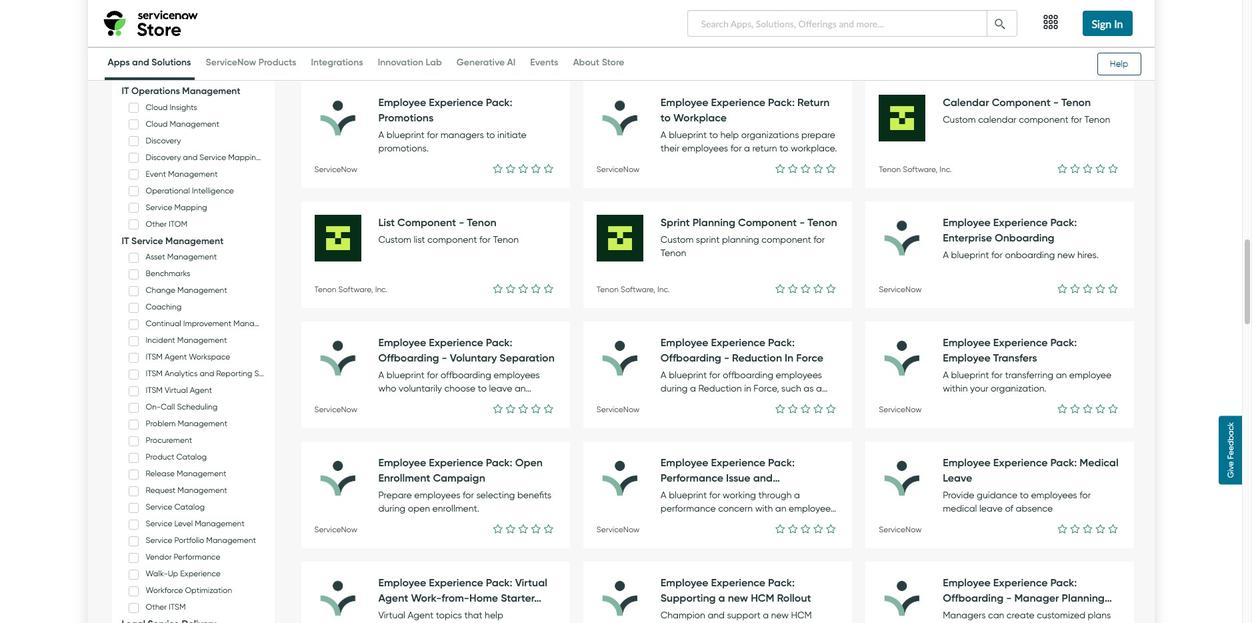 Task type: vqa. For each thing, say whether or not it's contained in the screenshot.


Task type: locate. For each thing, give the bounding box(es) containing it.
solutions right reporting
[[254, 369, 288, 379]]

1 vertical spatial can
[[989, 610, 1005, 621]]

asset
[[146, 252, 165, 262]]

improvement inside data center integration management identity and access management service integration and management (siam) utilities other infrastructure and instance it operations management cloud insights cloud management discovery discovery and service mapping patterns event management operational intelligence service mapping other itom it service management asset management benchmarks change management coaching continual improvement management incident management itsm agent workspace itsm analytics and reporting solutions itsm virtual agent on-call scheduling problem management procurement product catalog release management request management service catalog service level management service portfolio management vendor performance walk-up experience workforce optimization other itsm
[[183, 319, 232, 329]]

software, for list
[[339, 284, 373, 294]]

0 horizontal spatial offboarding
[[441, 369, 492, 381]]

pack: up 'provide guidance to employees for medical leave of absence' element on the right of page
[[1051, 456, 1078, 469]]

as
[[804, 383, 814, 394]]

support inside employee experience pack: supporting a new hcm rollout champion and support a new hcm rollout with the employee center.
[[727, 610, 761, 621]]

employee experience pack: offboarding - reduction in force element
[[661, 335, 839, 365]]

1 vertical spatial quickly
[[333, 21, 363, 32]]

0 horizontal spatial custom
[[379, 234, 412, 245]]

sprint
[[597, 215, 626, 229], [661, 215, 690, 229]]

1 horizontal spatial mapping
[[228, 152, 261, 162]]

servicenow for employee experience pack: enterprise onboarding
[[879, 284, 922, 294]]

home
[[342, 591, 371, 604], [470, 591, 498, 604]]

1 medical from the left
[[1016, 456, 1055, 469]]

experience inside employee experience pack: open enrollment campaign prepare employees for selecting benefits during open enrollment.
[[429, 456, 484, 469]]

employee inside the employee experience pack: promotions a blueprint for managers to initiate promotions.
[[379, 95, 426, 109]]

a blueprint for transferring an employee within your organization. element
[[943, 369, 1122, 395]]

employee inside employee experience pack: medical leave provide guidance to employees for medical leave of absence
[[943, 456, 991, 469]]

1 separation from the left
[[364, 351, 419, 364]]

agent down pack at bottom left
[[408, 610, 434, 621]]

a blueprint for offboarding employees who voluntarily choose to leave an organization. element
[[379, 369, 557, 395]]

0 horizontal spatial component
[[428, 234, 477, 245]]

innovation lab link
[[375, 56, 445, 77]]

events link
[[527, 56, 562, 77]]

enrollment for employee experience pack: open enrollment campaign
[[482, 456, 534, 469]]

a blueprint for onboarding new hires. element
[[943, 249, 1122, 262]]

can left create
[[989, 610, 1005, 621]]

0 horizontal spatial in
[[650, 351, 658, 364]]

promotions.
[[379, 143, 429, 154]]

workplace down employee experience pack: return to workplace
[[674, 111, 727, 124]]

voluntary inside employee experience pack: offboarding - voluntary separation
[[315, 351, 362, 364]]

experience inside data center integration management identity and access management service integration and management (siam) utilities other infrastructure and instance it operations management cloud insights cloud management discovery discovery and service mapping patterns event management operational intelligence service mapping other itom it service management asset management benchmarks change management coaching continual improvement management incident management itsm agent workspace itsm analytics and reporting solutions itsm virtual agent on-call scheduling problem management procurement product catalog release management request management service catalog service level management service portfolio management vendor performance walk-up experience workforce optimization other itsm
[[180, 569, 221, 579]]

enterprise
[[394, 21, 437, 32]]

1 open from the left
[[451, 456, 479, 469]]

pack: for employee experience pack: medical leave provide guidance to employees for medical leave of absence
[[1051, 456, 1078, 469]]

0 horizontal spatial enrollment
[[379, 471, 431, 484]]

provides
[[508, 0, 545, 5]]

2 separation from the left
[[500, 351, 555, 364]]

0 vertical spatial quickly
[[1020, 7, 1050, 19]]

2 home from the left
[[470, 591, 498, 604]]

the down managers
[[964, 623, 978, 623]]

- inside employee experience pack: offboarding - manager planning… managers can create customized plans with the help of organization-provided…
[[1007, 591, 1012, 604]]

open up prepare employees for selecting benefits during open enrollment. element
[[451, 456, 479, 469]]

pack: inside 'employee experience pack: offboarding - voluntary separation a blueprint for offboarding employees who voluntarily choose to leave an…'
[[486, 336, 513, 349]]

employee experience pack: medical leave
[[879, 456, 1087, 469]]

0 horizontal spatial the
[[710, 623, 724, 623]]

1 the from the left
[[710, 623, 724, 623]]

pack:
[[422, 95, 449, 109], [486, 95, 513, 109], [705, 95, 731, 109], [769, 95, 795, 109], [987, 215, 1014, 229], [1051, 215, 1078, 229], [422, 336, 449, 349], [486, 336, 513, 349], [705, 336, 731, 349], [769, 336, 795, 349], [987, 336, 1014, 349], [1051, 336, 1078, 349], [422, 456, 449, 469], [486, 456, 513, 469], [705, 456, 731, 469], [769, 456, 795, 469], [987, 456, 1014, 469], [1051, 456, 1078, 469], [422, 576, 449, 589], [486, 576, 513, 589], [705, 576, 731, 589], [769, 576, 795, 589], [987, 576, 1014, 589], [1051, 576, 1078, 589]]

it
[[721, 0, 729, 5], [122, 84, 129, 96], [122, 234, 129, 246]]

2 offboarding from the left
[[723, 369, 774, 381]]

pack: up a blueprint to help organizations prepare their employees for a return to workplace. element
[[705, 95, 731, 109]]

pack: up starter…
[[486, 576, 513, 589]]

1 horizontal spatial improvement
[[619, 471, 684, 484]]

leave
[[1058, 456, 1087, 469], [943, 471, 973, 484]]

offboarding up in
[[723, 369, 774, 381]]

employee experience pack: performance issue and… a blueprint for working through a performance concern with an employee…
[[661, 456, 837, 514]]

experience for employee experience pack: offboarding - manager planning for a departing team member
[[930, 576, 984, 589]]

support down topics
[[439, 623, 472, 623]]

mapping left the patterns at the left of page
[[228, 152, 261, 162]]

workplace up the prepare
[[782, 95, 835, 109]]

0 vertical spatial workplace
[[782, 95, 835, 109]]

component down the sprint planning component - tenon element
[[762, 234, 812, 245]]

force for employee experience pack: offboarding - reduction in force a blueprint for offboarding employees during a reduction in force, such as a…
[[797, 351, 824, 364]]

1 horizontal spatial custom
[[661, 234, 694, 245]]

1 horizontal spatial an
[[1056, 369, 1068, 381]]

pack: up return
[[769, 95, 795, 109]]

0 horizontal spatial promotions
[[379, 111, 434, 124]]

purpose-
[[661, 0, 701, 5]]

0 horizontal spatial calendar
[[879, 95, 926, 109]]

2 the from the left
[[964, 623, 978, 623]]

transfers for employee experience pack: employee transfers a blueprint for transferring an employee within your organization.
[[994, 351, 1038, 364]]

inc.
[[940, 164, 952, 174], [375, 284, 388, 294], [658, 284, 670, 294]]

during down prepare
[[379, 503, 406, 514]]

calendar component - tenon
[[879, 95, 1027, 109]]

promotions down generative ai link
[[451, 95, 507, 109]]

an down through
[[776, 503, 787, 514]]

0 horizontal spatial inc.
[[375, 284, 388, 294]]

employee inside employee experience pack: virtual agent work-from-home starter… virtual agent topics that help organizations support work-from-home…
[[379, 576, 426, 589]]

employee inside 'employee experience pack: offboarding - voluntary separation a blueprint for offboarding employees who voluntarily choose to leave an…'
[[379, 336, 426, 349]]

0 horizontal spatial onboarding
[[879, 231, 939, 244]]

offboarding for employee experience pack: offboarding - voluntary separation
[[451, 336, 512, 349]]

work- inside employee experience pack: virtual agent work- from-home starter pack
[[519, 576, 550, 589]]

organization-
[[1012, 623, 1070, 623]]

experience inside employee experience pack: offboarding - voluntary separation
[[365, 336, 419, 349]]

products
[[259, 56, 297, 68]]

tenon software, inc.
[[879, 164, 952, 174], [315, 284, 388, 294], [597, 284, 670, 294]]

events
[[531, 56, 559, 68]]

work- up topics
[[411, 591, 442, 604]]

return up a blueprint to help organizations prepare their employees for a return to workplace. element
[[734, 95, 766, 109]]

custom left list
[[379, 234, 412, 245]]

employee experience pack: employee transfers
[[879, 336, 1111, 349]]

1 manager from the left
[[879, 591, 924, 604]]

tab list containing apps and solutions
[[101, 49, 631, 80]]

pack: inside employee experience pack: virtual agent work-from-home starter… virtual agent topics that help organizations support work-from-home…
[[486, 576, 513, 589]]

employee inside employee experience pack: supporting a new hcm rollout
[[597, 576, 645, 589]]

prepare
[[802, 129, 836, 141]]

leave up provide
[[943, 471, 973, 484]]

catalog up "level"
[[174, 502, 205, 512]]

0 vertical spatial integration
[[193, 2, 234, 12]]

integration down access
[[174, 35, 215, 45]]

help down managers
[[980, 623, 999, 623]]

blueprint inside employee experience pack: offboarding - reduction in force a blueprint for offboarding employees during a reduction in force, such as a…
[[669, 369, 707, 381]]

help down employee experience pack: return to workplace element
[[721, 129, 739, 141]]

utilities
[[146, 52, 172, 62]]

1 horizontal spatial sprint
[[661, 215, 690, 229]]

issue up employee…
[[799, 456, 824, 469]]

out-
[[315, 7, 334, 19]]

app by company tenon software, inc. element
[[879, 164, 952, 174], [315, 284, 388, 294], [597, 284, 670, 294]]

blueprint inside employee experience pack: employee transfers a blueprint for transferring an employee within your organization.
[[952, 369, 990, 381]]

0 horizontal spatial support
[[439, 623, 472, 623]]

for inside employee experience pack: medical leave provide guidance to employees for medical leave of absence
[[1080, 489, 1091, 501]]

0 horizontal spatial open
[[451, 456, 479, 469]]

2 calendar from the left
[[943, 95, 990, 109]]

performance
[[661, 503, 716, 514]]

1 horizontal spatial home
[[470, 591, 498, 604]]

sign in button
[[1083, 11, 1133, 36]]

0 vertical spatial enrollment
[[482, 456, 534, 469]]

1 horizontal spatial performance
[[661, 471, 724, 484]]

2 horizontal spatial custom
[[943, 114, 976, 125]]

2 open from the left
[[515, 456, 543, 469]]

tab list
[[101, 49, 631, 80]]

1 force from the left
[[661, 351, 688, 364]]

pack: inside the employee experience pack: promotions a blueprint for managers to initiate promotions.
[[486, 95, 513, 109]]

employee for employee experience pack: offboarding - manager planning… managers can create customized plans with the help of organization-provided…
[[943, 576, 991, 589]]

improvement up "workspace"
[[183, 319, 232, 329]]

quickly up connected,
[[333, 21, 363, 32]]

1 calendar from the left
[[879, 95, 926, 109]]

experience inside 'employee experience pack: offboarding - voluntary separation a blueprint for offboarding employees who voluntarily choose to leave an…'
[[429, 336, 484, 349]]

pack: inside employee experience pack: medical leave provide guidance to employees for medical leave of absence
[[1051, 456, 1078, 469]]

planning for sprint planning component - tenon
[[629, 215, 672, 229]]

enrollment up prepare
[[379, 471, 431, 484]]

star empty image
[[494, 41, 503, 55], [506, 41, 516, 55], [801, 41, 811, 55], [814, 41, 823, 55], [827, 41, 836, 55], [1058, 41, 1068, 55], [1071, 41, 1080, 55], [506, 161, 516, 175], [532, 161, 541, 175], [789, 161, 798, 175], [814, 161, 823, 175], [827, 161, 836, 175], [1058, 161, 1068, 175], [1084, 161, 1093, 175], [494, 282, 503, 295], [519, 282, 528, 295], [776, 282, 785, 295], [1058, 282, 1068, 295], [1071, 282, 1080, 295], [1084, 282, 1093, 295], [1109, 282, 1118, 295], [494, 402, 503, 415], [519, 402, 528, 415], [532, 402, 541, 415], [544, 402, 554, 415], [827, 402, 836, 415], [1058, 402, 1068, 415], [506, 522, 516, 535], [776, 522, 785, 535], [801, 522, 811, 535], [1058, 522, 1068, 535], [1084, 522, 1093, 535]]

1 sprint from the left
[[597, 215, 626, 229]]

0 horizontal spatial during
[[379, 503, 406, 514]]

manager inside employee experience pack: offboarding - manager planning… managers can create customized plans with the help of organization-provided…
[[1015, 591, 1060, 604]]

a left departing
[[988, 591, 995, 604]]

pack: up the and…
[[769, 456, 795, 469]]

employee experience pack: enterprise onboarding
[[879, 215, 1065, 244]]

0 vertical spatial other
[[146, 68, 167, 78]]

separation inside 'employee experience pack: offboarding - voluntary separation a blueprint for offboarding employees who voluntarily choose to leave an…'
[[500, 351, 555, 364]]

search image
[[995, 16, 1006, 29]]

experience for employee experience pack: supporting a new hcm rollout
[[647, 576, 702, 589]]

virtual up virtual agent topics that help organizations support work-from-home (wfh) for their employees "element"
[[451, 576, 484, 589]]

pack: up pack at bottom left
[[422, 576, 449, 589]]

1 horizontal spatial list
[[379, 215, 395, 229]]

offboarding inside employee experience pack: offboarding - voluntary separation
[[451, 336, 512, 349]]

medical inside employee experience pack: medical leave provide guidance to employees for medical leave of absence
[[1080, 456, 1119, 469]]

0 horizontal spatial work-
[[411, 591, 442, 604]]

supporting
[[734, 576, 789, 589], [661, 591, 716, 604]]

1 horizontal spatial conversations
[[1012, 0, 1071, 5]]

2 voluntary from the left
[[450, 351, 497, 364]]

experience for employee experience pack: enterprise onboarding a blueprint for onboarding new hires.
[[994, 215, 1048, 229]]

0 vertical spatial conversations
[[1012, 0, 1071, 5]]

virtual
[[165, 385, 188, 395], [451, 576, 484, 589], [515, 576, 548, 589], [379, 610, 406, 621]]

1 horizontal spatial medical
[[1080, 456, 1119, 469]]

pack: up the 'plan'
[[705, 456, 731, 469]]

voluntary for employee experience pack: offboarding - voluntary separation a blueprint for offboarding employees who voluntarily choose to leave an…
[[450, 351, 497, 364]]

0 horizontal spatial organizations
[[379, 623, 436, 623]]

0 horizontal spatial campaign
[[315, 471, 367, 484]]

experience inside employee experience pack: medical leave provide guidance to employees for medical leave of absence
[[994, 456, 1048, 469]]

a up their
[[661, 129, 667, 141]]

1 vertical spatial supporting
[[661, 591, 716, 604]]

enrollment inside employee experience pack: open enrollment campaign
[[482, 456, 534, 469]]

employees up such
[[776, 369, 822, 381]]

force inside employee experience pack: offboarding - reduction in force a blueprint for offboarding employees during a reduction in force, such as a…
[[797, 351, 824, 364]]

onboarding inside employee experience pack: enterprise onboarding a blueprint for onboarding new hires.
[[995, 231, 1055, 244]]

custom for list
[[379, 234, 412, 245]]

campaign for employee experience pack: open enrollment campaign
[[315, 471, 367, 484]]

1 home from the left
[[342, 591, 371, 604]]

2 horizontal spatial app by company tenon software, inc. element
[[879, 164, 952, 174]]

software, for sprint
[[621, 284, 656, 294]]

your
[[755, 7, 773, 19], [943, 7, 962, 19], [971, 383, 989, 394]]

custom inside list component - tenon custom list component for tenon
[[379, 234, 412, 245]]

1 vertical spatial support
[[439, 623, 472, 623]]

a down employee experience pack: offboarding - reduction in force
[[661, 369, 667, 381]]

0 vertical spatial organizations
[[742, 129, 800, 141]]

star empty image
[[519, 41, 528, 55], [532, 41, 541, 55], [544, 41, 554, 55], [776, 41, 785, 55], [789, 41, 798, 55], [1084, 41, 1093, 55], [1096, 41, 1106, 55], [1109, 41, 1118, 55], [494, 161, 503, 175], [519, 161, 528, 175], [544, 161, 554, 175], [776, 161, 785, 175], [801, 161, 811, 175], [1071, 161, 1080, 175], [1096, 161, 1106, 175], [1109, 161, 1118, 175], [506, 282, 516, 295], [532, 282, 541, 295], [544, 282, 554, 295], [789, 282, 798, 295], [801, 282, 811, 295], [814, 282, 823, 295], [827, 282, 836, 295], [1096, 282, 1106, 295], [506, 402, 516, 415], [776, 402, 785, 415], [789, 402, 798, 415], [801, 402, 811, 415], [814, 402, 823, 415], [1071, 402, 1080, 415], [1084, 402, 1093, 415], [1096, 402, 1106, 415], [1109, 402, 1118, 415], [494, 522, 503, 535], [519, 522, 528, 535], [532, 522, 541, 535], [544, 522, 554, 535], [789, 522, 798, 535], [814, 522, 823, 535], [827, 522, 836, 535], [1071, 522, 1080, 535], [1096, 522, 1106, 535], [1109, 522, 1118, 535]]

campaign for employee experience pack: open enrollment campaign prepare employees for selecting benefits during open enrollment.
[[433, 471, 486, 484]]

0 vertical spatial improvement
[[183, 319, 232, 329]]

rollout
[[623, 591, 657, 604], [777, 591, 812, 604]]

employee inside employee experience pack: open enrollment campaign prepare employees for selecting benefits during open enrollment.
[[379, 456, 426, 469]]

employee inside employee experience pack: offboarding - voluntary separation
[[315, 336, 362, 349]]

0 horizontal spatial software,
[[339, 284, 373, 294]]

1 horizontal spatial software,
[[621, 284, 656, 294]]

selecting
[[477, 489, 515, 501]]

pack: for employee experience pack: offboarding - reduction in force a blueprint for offboarding employees during a reduction in force, such as a…
[[769, 336, 795, 349]]

0 horizontal spatial transfers
[[994, 351, 1038, 364]]

experience for employee experience pack: employee transfers
[[930, 336, 984, 349]]

2 horizontal spatial component
[[1020, 114, 1069, 125]]

0 horizontal spatial conversations
[[661, 7, 720, 19]]

app by company servicenow element for employee experience pack: offboarding - reduction in force
[[597, 404, 640, 414]]

1 offboarding from the left
[[441, 369, 492, 381]]

pack
[[410, 591, 434, 604]]

employees right their
[[682, 143, 729, 154]]

2 manager from the left
[[1015, 591, 1060, 604]]

supporting up champion
[[661, 591, 716, 604]]

2 sprint from the left
[[661, 215, 690, 229]]

app by company servicenow element
[[315, 44, 357, 54], [597, 44, 640, 54], [879, 44, 922, 54], [315, 164, 357, 174], [597, 164, 640, 174], [879, 284, 922, 294], [315, 404, 357, 414], [597, 404, 640, 414], [879, 404, 922, 414], [315, 524, 357, 534], [597, 524, 640, 534], [879, 524, 922, 534]]

issue inside 'employee experience pack: performance issue and improvement plan'
[[799, 456, 824, 469]]

to up their
[[661, 111, 671, 124]]

pack: up selecting
[[486, 456, 513, 469]]

0 horizontal spatial return
[[734, 95, 766, 109]]

open up benefits
[[515, 456, 543, 469]]

employees up "open" on the bottom of page
[[414, 489, 461, 501]]

enterprise for employee experience pack: enterprise onboarding a blueprint for onboarding new hires.
[[943, 231, 993, 244]]

that down developers
[[531, 21, 549, 32]]

a down employee experience pack: enterprise onboarding
[[943, 249, 949, 261]]

to down employee experience pack: return to workplace
[[710, 129, 718, 141]]

pack: inside employee experience pack: offboarding - reduction in force
[[705, 336, 731, 349]]

an…
[[515, 383, 532, 394]]

promotions inside the employee experience pack: promotions a blueprint for managers to initiate promotions.
[[379, 111, 434, 124]]

1 horizontal spatial tenon software, inc.
[[597, 284, 670, 294]]

your right the within
[[971, 383, 989, 394]]

blueprint down employee experience pack: offboarding - reduction in force
[[669, 369, 707, 381]]

0 vertical spatial it
[[721, 0, 729, 5]]

enrollment up selecting
[[482, 456, 534, 469]]

employee experience pack: open enrollment campaign prepare employees for selecting benefits during open enrollment.
[[379, 456, 552, 514]]

1 vertical spatial work-
[[411, 591, 442, 604]]

experience inside employee experience pack: offboarding - manager planning… managers can create customized plans with the help of organization-provided…
[[994, 576, 1048, 589]]

help link
[[1091, 53, 1142, 75]]

release
[[146, 469, 175, 479]]

pack: inside employee experience pack: performance issue and… a blueprint for working through a performance concern with an employee…
[[769, 456, 795, 469]]

conversations
[[1012, 0, 1071, 5], [661, 7, 720, 19]]

offboarding inside employee experience pack: offboarding - reduction in force a blueprint for offboarding employees during a reduction in force, such as a…
[[661, 351, 722, 364]]

employee for employee experience pack: enterprise onboarding
[[879, 215, 927, 229]]

integration up access
[[193, 2, 234, 12]]

experience for employee experience pack: offboarding - voluntary separation
[[365, 336, 419, 349]]

experience inside 'employee experience pack: performance issue and improvement plan'
[[647, 456, 702, 469]]

sign in menu bar
[[1021, 0, 1155, 47]]

custom down calendar component - tenon
[[943, 114, 976, 125]]

employees inside employee experience pack: offboarding - reduction in force a blueprint for offboarding employees during a reduction in force, such as a…
[[776, 369, 822, 381]]

agent up starter…
[[486, 576, 516, 589]]

Search Apps search field
[[687, 10, 988, 37]]

pack: up a blueprint for onboarding new hires. element
[[1051, 215, 1078, 229]]

1 horizontal spatial app by company tenon software, inc. element
[[597, 284, 670, 294]]

2 vertical spatial performance
[[174, 552, 220, 562]]

calendar for calendar component - tenon custom calendar component for tenon
[[943, 95, 990, 109]]

separation
[[364, 351, 419, 364], [500, 351, 555, 364]]

transfers up employee
[[1067, 336, 1111, 349]]

experience inside employee experience pack: return to workplace a blueprint to help organizations prepare their employees for a return to workplace.
[[711, 95, 766, 109]]

a blueprint for offboarding employees during a reduction in force, such as a layoff. element
[[661, 369, 839, 395]]

1 vertical spatial enrollment
[[379, 471, 431, 484]]

component down list component - tenon element
[[428, 234, 477, 245]]

0 horizontal spatial separation
[[364, 351, 419, 364]]

1 horizontal spatial support
[[727, 610, 761, 621]]

0 horizontal spatial mapping
[[174, 202, 207, 212]]

and…
[[754, 471, 780, 484]]

of-
[[334, 7, 347, 19]]

0 horizontal spatial supporting
[[661, 591, 716, 604]]

pack: for employee experience pack: performance issue and improvement plan
[[705, 456, 731, 469]]

performance up performance
[[661, 471, 724, 484]]

component for list component - tenon custom list component for tenon
[[398, 215, 456, 229]]

experience for employee experience pack: virtual agent work-from-home starter… virtual agent topics that help organizations support work-from-home…
[[429, 576, 484, 589]]

transfers for employee experience pack: employee transfers
[[1067, 336, 1111, 349]]

0 horizontal spatial sprint
[[597, 215, 626, 229]]

a blueprint for managers to initiate promotions. element
[[379, 129, 557, 155]]

tenon software, inc. for sprint
[[597, 284, 670, 294]]

0 horizontal spatial issue
[[726, 471, 751, 484]]

1 horizontal spatial in
[[785, 351, 794, 364]]

your inside employee experience pack: employee transfers a blueprint for transferring an employee within your organization.
[[971, 383, 989, 394]]

home inside employee experience pack: virtual agent work- from-home starter pack
[[342, 591, 371, 604]]

pack: for employee experience pack: offboarding - manager planning for a departing team member
[[987, 576, 1014, 589]]

pack: up the center.
[[769, 576, 795, 589]]

return for employee experience pack: return to workplace
[[734, 95, 766, 109]]

1 vertical spatial solutions
[[254, 369, 288, 379]]

pack: up guidance
[[987, 456, 1014, 469]]

pack: for employee experience pack: offboarding - voluntary separation
[[422, 336, 449, 349]]

force inside employee experience pack: offboarding - reduction in force
[[661, 351, 688, 364]]

list component - tenon element
[[379, 215, 557, 230]]

0 vertical spatial work-
[[519, 576, 550, 589]]

2 onboarding from the left
[[995, 231, 1055, 244]]

1 horizontal spatial campaign
[[433, 471, 486, 484]]

servicenow for employee experience pack: open enrollment campaign
[[315, 524, 357, 534]]

0 horizontal spatial with
[[690, 623, 708, 623]]

0 vertical spatial mapping
[[228, 152, 261, 162]]

1 vertical spatial transfers
[[994, 351, 1038, 364]]

pack: up a blueprint for offboarding employees during a reduction in force, such as a layoff. element
[[705, 336, 731, 349]]

from-
[[315, 591, 342, 604], [442, 591, 470, 604], [499, 623, 523, 623]]

during down employee experience pack: offboarding - reduction in force
[[661, 383, 688, 394]]

2 discovery from the top
[[146, 152, 181, 162]]

rollout
[[661, 623, 688, 623]]

0 vertical spatial enterprise
[[1016, 215, 1065, 229]]

experience for employee experience pack: medical leave provide guidance to employees for medical leave of absence
[[994, 456, 1048, 469]]

employee for employee experience pack: medical leave
[[879, 456, 927, 469]]

0 vertical spatial support
[[727, 610, 761, 621]]

2 force from the left
[[797, 351, 824, 364]]

1 horizontal spatial can
[[989, 610, 1005, 621]]

a up employee…
[[795, 489, 800, 501]]

rollout for employee experience pack: supporting a new hcm rollout champion and support a new hcm rollout with the employee center.
[[777, 591, 812, 604]]

integrations
[[311, 56, 363, 68]]

1 horizontal spatial rollout
[[777, 591, 812, 604]]

help up sign
[[1085, 0, 1103, 5]]

component
[[928, 95, 987, 109], [992, 95, 1051, 109], [334, 215, 392, 229], [398, 215, 456, 229], [674, 215, 733, 229], [739, 215, 797, 229]]

employee
[[1070, 369, 1112, 381]]

1 rollout from the left
[[623, 591, 657, 604]]

experience for employee experience pack: open enrollment campaign prepare employees for selecting benefits during open enrollment.
[[429, 456, 484, 469]]

in
[[1115, 17, 1124, 30], [650, 351, 658, 364], [785, 351, 794, 364]]

enrollment
[[482, 456, 534, 469], [379, 471, 431, 484]]

support down employee experience pack: supporting a new hcm rollout element on the bottom
[[727, 610, 761, 621]]

1 horizontal spatial manager
[[1015, 591, 1060, 604]]

1 return from the left
[[734, 95, 766, 109]]

prepare
[[379, 489, 412, 501]]

app by company servicenow element for employee experience pack: employee transfers
[[879, 404, 922, 414]]

employee for employee experience pack: virtual agent work-from-home starter… virtual agent topics that help organizations support work-from-home…
[[379, 576, 426, 589]]

experience inside employee experience pack: employee transfers a blueprint for transferring an employee within your organization.
[[994, 336, 1048, 349]]

organization.
[[991, 383, 1047, 394]]

1 onboarding from the left
[[879, 231, 939, 244]]

deploy…
[[1052, 7, 1086, 19]]

2 rollout from the left
[[777, 591, 812, 604]]

0 vertical spatial leave
[[489, 383, 513, 394]]

employee experience pack: virtual agent work-from-home starter… virtual agent topics that help organizations support work-from-home…
[[379, 576, 553, 623]]

onboarding for employee experience pack: enterprise onboarding
[[879, 231, 939, 244]]

cloud
[[146, 102, 168, 112], [146, 118, 168, 128]]

employee for employee experience pack: open enrollment campaign
[[315, 456, 362, 469]]

the down employee experience pack: supporting a new hcm rollout
[[710, 623, 724, 623]]

a blueprint to help organizations prepare their employees for a return to workplace. element
[[661, 129, 839, 155]]

that up work-
[[465, 610, 483, 621]]

organizations down pack at bottom left
[[379, 623, 436, 623]]

pack: for employee experience pack: offboarding - manager planning… managers can create customized plans with the help of organization-provided…
[[1051, 576, 1078, 589]]

a blueprint for working through a performance concern with an employee to retain top talent. element
[[661, 489, 839, 515]]

1 horizontal spatial calendar
[[943, 95, 990, 109]]

with down through
[[756, 503, 773, 514]]

virtual down starter
[[379, 610, 406, 621]]

pack: for employee experience pack: promotions a blueprint for managers to initiate promotions.
[[486, 95, 513, 109]]

2 horizontal spatial performance
[[734, 456, 797, 469]]

2 return from the left
[[798, 95, 830, 109]]

experience for employee experience pack: offboarding - reduction in force a blueprint for offboarding employees during a reduction in force, such as a…
[[711, 336, 766, 349]]

process
[[439, 21, 472, 32]]

experience inside employee experience pack: offboarding - reduction in force a blueprint for offboarding employees during a reduction in force, such as a…
[[711, 336, 766, 349]]

issue up working
[[726, 471, 751, 484]]

1 horizontal spatial organizations
[[742, 129, 800, 141]]

1 other from the top
[[146, 68, 167, 78]]

solutions inside data center integration management identity and access management service integration and management (siam) utilities other infrastructure and instance it operations management cloud insights cloud management discovery discovery and service mapping patterns event management operational intelligence service mapping other itom it service management asset management benchmarks change management coaching continual improvement management incident management itsm agent workspace itsm analytics and reporting solutions itsm virtual agent on-call scheduling problem management procurement product catalog release management request management service catalog service level management service portfolio management vendor performance walk-up experience workforce optimization other itsm
[[254, 369, 288, 379]]

other left itom
[[146, 218, 167, 228]]

1 horizontal spatial quickly
[[1020, 7, 1050, 19]]

support
[[727, 610, 761, 621], [439, 623, 472, 623]]

1 horizontal spatial inc.
[[658, 284, 670, 294]]

employee for employee experience pack: offboarding - reduction in force a blueprint for offboarding employees during a reduction in force, such as a…
[[661, 336, 709, 349]]

work- for employee experience pack: virtual agent work- from-home starter pack
[[519, 576, 550, 589]]

1 vertical spatial cloud
[[146, 118, 168, 128]]

reset
[[986, 0, 1010, 5]]

a inside employee experience pack: enterprise onboarding a blueprint for onboarding new hires.
[[943, 249, 949, 261]]

employee inside employee experience pack: open enrollment campaign
[[315, 456, 362, 469]]

0 horizontal spatial performance
[[174, 552, 220, 562]]

component for calendar component - tenon custom calendar component for tenon
[[992, 95, 1051, 109]]

apps and solutions
[[108, 56, 191, 68]]

purpose-built it service management conversations to help your organization quickly deploy automated self-service experiences. element
[[661, 0, 839, 20]]

benchmarks
[[146, 268, 190, 279]]

1 horizontal spatial from-
[[442, 591, 470, 604]]

voluntary inside 'employee experience pack: offboarding - voluntary separation a blueprint for offboarding employees who voluntarily choose to leave an…'
[[450, 351, 497, 364]]

enterprise inside employee experience pack: enterprise onboarding
[[1016, 215, 1065, 229]]

0 horizontal spatial leave
[[489, 383, 513, 394]]

experience for employee experience pack: employee transfers a blueprint for transferring an employee within your organization.
[[994, 336, 1048, 349]]

return inside employee experience pack: return to workplace a blueprint to help organizations prepare their employees for a return to workplace.
[[798, 95, 830, 109]]

- inside employee experience pack: offboarding - reduction in force
[[797, 336, 803, 349]]

operational
[[146, 185, 190, 195]]

the process automation content application provides out-of-the-box activity definitions so that developers can quickly define enterprise process automations that are connected, without code.
[[315, 0, 549, 45]]

(siam)
[[285, 35, 307, 45]]

- inside calendar component - tenon custom calendar component for tenon
[[1054, 95, 1059, 109]]

1 horizontal spatial voluntary
[[450, 351, 497, 364]]

1 campaign from the left
[[315, 471, 367, 484]]

managers can create customized plans with the help of organization-provided templates for a departing team member. element
[[943, 609, 1122, 623]]

custom inside sprint planning component - tenon custom sprint planning component for tenon
[[661, 234, 694, 245]]

rollout for employee experience pack: supporting a new hcm rollout
[[623, 591, 657, 604]]

0 horizontal spatial enterprise
[[943, 231, 993, 244]]

a inside employee experience pack: offboarding - reduction in force a blueprint for offboarding employees during a reduction in force, such as a…
[[661, 369, 667, 381]]

2 horizontal spatial hcm
[[792, 610, 812, 621]]

1 list from the left
[[315, 215, 331, 229]]

reduction for employee experience pack: offboarding - reduction in force
[[597, 351, 647, 364]]

calendar inside calendar component - tenon custom calendar component for tenon
[[943, 95, 990, 109]]

separation for employee experience pack: offboarding - voluntary separation
[[364, 351, 419, 364]]

leave left an…
[[489, 383, 513, 394]]

0 horizontal spatial force
[[661, 351, 688, 364]]

servicenow for employee experience pack: offboarding - reduction in force
[[597, 404, 640, 414]]

0 vertical spatial cloud
[[146, 102, 168, 112]]

issue
[[799, 456, 824, 469], [726, 471, 751, 484]]

provide guidance to employees for medical leave of absence element
[[943, 489, 1122, 515]]

pack: inside employee experience pack: enterprise onboarding a blueprint for onboarding new hires.
[[1051, 215, 1078, 229]]

without
[[382, 34, 414, 45]]

0 vertical spatial leave
[[1058, 456, 1087, 469]]

can inside the process automation content application provides out-of-the-box activity definitions so that developers can quickly define enterprise process automations that are connected, without code.
[[315, 21, 331, 32]]

itsm up on-
[[146, 385, 163, 395]]

sign in menu item
[[1075, 0, 1142, 47]]

prepare employees for selecting benefits during open enrollment. element
[[379, 489, 557, 515]]

1 horizontal spatial leave
[[1058, 456, 1087, 469]]

generative ai
[[457, 56, 516, 68]]

performance up the and…
[[734, 456, 797, 469]]

experience inside the employee experience pack: promotions a blueprint for managers to initiate promotions.
[[429, 95, 484, 109]]

experience inside employee experience pack: supporting a new hcm rollout
[[647, 576, 702, 589]]

employee for employee experience pack: offboarding - reduction in force
[[597, 336, 645, 349]]

experience inside employee experience pack: open enrollment campaign
[[365, 456, 419, 469]]

employee for employee experience pack: performance issue and improvement plan
[[597, 456, 645, 469]]

onboarding inside employee experience pack: enterprise onboarding
[[879, 231, 939, 244]]

pack: inside employee experience pack: supporting a new hcm rollout
[[705, 576, 731, 589]]

employee experience pack: offboarding - manager planning for a departing team member element
[[943, 575, 1122, 606]]

pack: for employee experience pack: enterprise onboarding
[[987, 215, 1014, 229]]

offboarding for employee experience pack: offboarding - reduction in force a blueprint for offboarding employees during a reduction in force, such as a…
[[661, 351, 722, 364]]

0 horizontal spatial from-
[[315, 591, 342, 604]]

from- left starter
[[315, 591, 342, 604]]

rollout inside employee experience pack: supporting a new hcm rollout champion and support a new hcm rollout with the employee center.
[[777, 591, 812, 604]]

a inside the employee experience pack: promotions a blueprint for managers to initiate promotions.
[[379, 129, 384, 141]]

employee experience pack: enterprise onboarding a blueprint for onboarding new hires.
[[943, 215, 1099, 261]]

a
[[745, 143, 750, 154], [690, 383, 696, 394], [795, 489, 800, 501], [792, 576, 798, 589], [719, 591, 726, 604], [988, 591, 995, 604], [763, 610, 769, 621]]

experience inside employee experience pack: offboarding - reduction in force
[[647, 336, 702, 349]]

0 vertical spatial can
[[315, 21, 331, 32]]

home left starter
[[342, 591, 371, 604]]

pack: inside 'employee experience pack: performance issue and improvement plan'
[[705, 456, 731, 469]]

organizations up return
[[742, 129, 800, 141]]

supporting for employee experience pack: supporting a new hcm rollout champion and support a new hcm rollout with the employee center.
[[661, 591, 716, 604]]

about store
[[573, 56, 625, 68]]

with down champion
[[690, 623, 708, 623]]

employee experience pack: offboarding - voluntary separation a blueprint for offboarding employees who voluntarily choose to leave an…
[[379, 336, 555, 394]]

voluntary
[[315, 351, 362, 364], [450, 351, 497, 364]]

0 horizontal spatial voluntary
[[315, 351, 362, 364]]

2 campaign from the left
[[433, 471, 486, 484]]

offboarding inside employee experience pack: offboarding - reduction in force
[[734, 336, 795, 349]]

software, for calendar
[[903, 164, 938, 174]]

1 vertical spatial conversations
[[661, 7, 720, 19]]

1 vertical spatial performance
[[661, 471, 724, 484]]

return
[[753, 143, 778, 154]]

promotions for employee experience pack: promotions a blueprint for managers to initiate promotions.
[[379, 111, 434, 124]]

2 list from the left
[[379, 215, 395, 229]]

experience for employee experience pack: offboarding - reduction in force
[[647, 336, 702, 349]]

2 medical from the left
[[1080, 456, 1119, 469]]

during inside employee experience pack: offboarding - reduction in force a blueprint for offboarding employees during a reduction in force, such as a…
[[661, 383, 688, 394]]

workplace.
[[791, 143, 838, 154]]

1 horizontal spatial separation
[[500, 351, 555, 364]]

in inside employee experience pack: offboarding - reduction in force a blueprint for offboarding employees during a reduction in force, such as a…
[[785, 351, 794, 364]]

1 horizontal spatial with
[[756, 503, 773, 514]]

a up who
[[379, 369, 384, 381]]

to inside 'employee experience pack: offboarding - voluntary separation a blueprint for offboarding employees who voluntarily choose to leave an…'
[[478, 383, 487, 394]]

other down the apps and solutions at the top
[[146, 68, 167, 78]]

experience inside employee experience pack: enterprise onboarding
[[930, 215, 984, 229]]

a up the center.
[[792, 576, 798, 589]]

that down application
[[476, 7, 494, 19]]

supporting up champion and support a new hcm rollout with the employee center. element
[[734, 576, 789, 589]]

2 cloud from the top
[[146, 118, 168, 128]]

campaign inside employee experience pack: open enrollment campaign prepare employees for selecting benefits during open enrollment.
[[433, 471, 486, 484]]

a up promotions.
[[379, 129, 384, 141]]

sprint inside sprint planning component - tenon custom sprint planning component for tenon
[[661, 215, 690, 229]]

1 horizontal spatial promotions
[[451, 95, 507, 109]]

leave up 'provide guidance to employees for medical leave of absence' element on the right of page
[[1058, 456, 1087, 469]]

catalog down procurement
[[177, 452, 207, 462]]

0 horizontal spatial can
[[315, 21, 331, 32]]

virtual down analytics
[[165, 385, 188, 395]]

topics
[[436, 610, 462, 621]]

to left initiate
[[486, 129, 495, 141]]

experience for employee experience pack: return to workplace a blueprint to help organizations prepare their employees for a return to workplace.
[[711, 95, 766, 109]]

pack: up 'transferring'
[[987, 336, 1014, 349]]

component for list component - tenon
[[428, 234, 477, 245]]

for inside employee experience pack: performance issue and… a blueprint for working through a performance concern with an employee…
[[710, 489, 721, 501]]

plans
[[1088, 610, 1112, 621]]

offboarding inside employee experience pack: offboarding - manager planning for a departing team member
[[1016, 576, 1077, 589]]

a
[[379, 129, 384, 141], [661, 129, 667, 141], [943, 249, 949, 261], [379, 369, 384, 381], [661, 369, 667, 381], [943, 369, 949, 381], [661, 489, 667, 501]]

transfers up 'transferring'
[[994, 351, 1038, 364]]

employee experience pack: virtual agent work-from-home starter pack element
[[379, 575, 557, 606]]

hcm for employee experience pack: supporting a new hcm rollout champion and support a new hcm rollout with the employee center.
[[751, 591, 775, 604]]

itom
[[169, 218, 188, 228]]

app by company tenon software, inc. element for calendar
[[879, 164, 952, 174]]

custom sprint planning component for tenon element
[[661, 233, 839, 260]]

store
[[602, 56, 625, 68]]

pack: for employee experience pack: offboarding - voluntary separation a blueprint for offboarding employees who voluntarily choose to leave an…
[[486, 336, 513, 349]]

new inside employee experience pack: supporting a new hcm rollout
[[801, 576, 821, 589]]

pack: for employee experience pack: return to workplace a blueprint to help organizations prepare their employees for a return to workplace.
[[769, 95, 795, 109]]

work-
[[519, 576, 550, 589], [411, 591, 442, 604]]

a…
[[817, 383, 828, 394]]

1 voluntary from the left
[[315, 351, 362, 364]]

blueprint up the within
[[952, 369, 990, 381]]



Task type: describe. For each thing, give the bounding box(es) containing it.
organizations inside employee experience pack: virtual agent work-from-home starter… virtual agent topics that help organizations support work-from-home…
[[379, 623, 436, 623]]

virtual inside data center integration management identity and access management service integration and management (siam) utilities other infrastructure and instance it operations management cloud insights cloud management discovery discovery and service mapping patterns event management operational intelligence service mapping other itom it service management asset management benchmarks change management coaching continual improvement management incident management itsm agent workspace itsm analytics and reporting solutions itsm virtual agent on-call scheduling problem management procurement product catalog release management request management service catalog service level management service portfolio management vendor performance walk-up experience workforce optimization other itsm
[[165, 385, 188, 395]]

open for employee experience pack: open enrollment campaign
[[451, 456, 479, 469]]

sprint planning component - tenon custom sprint planning component for tenon
[[661, 215, 838, 259]]

level
[[174, 519, 193, 529]]

for inside employee experience pack: open enrollment campaign prepare employees for selecting benefits during open enrollment.
[[463, 489, 474, 501]]

- inside employee experience pack: offboarding - voluntary separation
[[515, 336, 520, 349]]

vendor
[[146, 552, 172, 562]]

a inside employee experience pack: return to workplace a blueprint to help organizations prepare their employees for a return to workplace.
[[661, 129, 667, 141]]

a inside employee experience pack: offboarding - manager planning for a departing team member
[[988, 591, 995, 604]]

apps
[[108, 56, 130, 68]]

employee experience pack: offboarding - manager planning… managers can create customized plans with the help of organization-provided…
[[943, 576, 1114, 623]]

experience for employee experience pack: offboarding - manager planning… managers can create customized plans with the help of organization-provided…
[[994, 576, 1048, 589]]

procurement
[[146, 435, 192, 445]]

custom calendar component for tenon element
[[943, 113, 1122, 127]]

benefits
[[518, 489, 552, 501]]

for inside 'employee experience pack: offboarding - voluntary separation a blueprint for offboarding employees who voluntarily choose to leave an…'
[[427, 369, 438, 381]]

pack: for employee experience pack: open enrollment campaign
[[422, 456, 449, 469]]

plan
[[687, 471, 709, 484]]

servicenow store home image
[[101, 7, 205, 40]]

automation
[[367, 0, 417, 5]]

pack: for employee experience pack: open enrollment campaign prepare employees for selecting benefits during open enrollment.
[[486, 456, 513, 469]]

virtual inside employee experience pack: virtual agent work- from-home starter pack
[[451, 576, 484, 589]]

instance
[[236, 68, 267, 78]]

are
[[315, 34, 329, 45]]

blueprint inside the employee experience pack: promotions a blueprint for managers to initiate promotions.
[[387, 129, 425, 141]]

such
[[782, 383, 802, 394]]

planning
[[722, 234, 760, 245]]

the
[[315, 0, 330, 5]]

conversations inside password reset conversations to help your organization quickly deploy…
[[1012, 0, 1071, 5]]

an inside employee experience pack: employee transfers a blueprint for transferring an employee within your organization.
[[1056, 369, 1068, 381]]

for inside employee experience pack: employee transfers a blueprint for transferring an employee within your organization.
[[992, 369, 1003, 381]]

employee experience pack: promotions element
[[379, 95, 557, 125]]

employee for employee experience pack: return to workplace a blueprint to help organizations prepare their employees for a return to workplace.
[[661, 95, 709, 109]]

activity
[[384, 7, 416, 19]]

and inside 'employee experience pack: performance issue and improvement plan'
[[597, 471, 616, 484]]

team
[[1051, 591, 1078, 604]]

for inside employee experience pack: offboarding - reduction in force a blueprint for offboarding employees during a reduction in force, such as a…
[[710, 369, 721, 381]]

choose
[[445, 383, 476, 394]]

a inside employee experience pack: offboarding - reduction in force a blueprint for offboarding employees during a reduction in force, such as a…
[[690, 383, 696, 394]]

patterns
[[263, 152, 293, 162]]

2 vertical spatial it
[[122, 234, 129, 246]]

in
[[745, 383, 752, 394]]

in inside button
[[1115, 17, 1124, 30]]

and inside employee experience pack: supporting a new hcm rollout champion and support a new hcm rollout with the employee center.
[[708, 610, 725, 621]]

infrastructure
[[169, 68, 217, 78]]

app by company tenon software, inc. element for sprint
[[597, 284, 670, 294]]

leave for employee experience pack: medical leave provide guidance to employees for medical leave of absence
[[943, 471, 973, 484]]

new inside employee experience pack: enterprise onboarding a blueprint for onboarding new hires.
[[1058, 249, 1076, 261]]

medical for employee experience pack: medical leave provide guidance to employees for medical leave of absence
[[1080, 456, 1119, 469]]

innovation
[[378, 56, 424, 68]]

employee experience pack: offboarding - reduction in force a blueprint for offboarding employees during a reduction in force, such as a…
[[661, 336, 828, 394]]

1 vertical spatial that
[[531, 21, 549, 32]]

home for starter…
[[470, 591, 498, 604]]

the inside employee experience pack: offboarding - manager planning… managers can create customized plans with the help of organization-provided…
[[964, 623, 978, 623]]

center.
[[771, 623, 801, 623]]

experience for employee experience pack: open enrollment campaign
[[365, 456, 419, 469]]

- inside list component - tenon custom list component for tenon
[[459, 215, 465, 229]]

the inside employee experience pack: supporting a new hcm rollout champion and support a new hcm rollout with the employee center.
[[710, 623, 724, 623]]

pack: for employee experience pack: virtual agent work-from-home starter… virtual agent topics that help organizations support work-from-home…
[[486, 576, 513, 589]]

planning inside employee experience pack: offboarding - manager planning for a departing team member
[[927, 591, 970, 604]]

can inside employee experience pack: offboarding - manager planning… managers can create customized plans with the help of organization-provided…
[[989, 610, 1005, 621]]

sprint
[[696, 234, 720, 245]]

voluntary for employee experience pack: offboarding - voluntary separation
[[315, 351, 362, 364]]

during inside employee experience pack: open enrollment campaign prepare employees for selecting benefits during open enrollment.
[[379, 503, 406, 514]]

employee for employee experience pack: medical leave provide guidance to employees for medical leave of absence
[[943, 456, 991, 469]]

employee for employee experience pack: promotions
[[315, 95, 362, 109]]

component for calendar component - tenon
[[1020, 114, 1069, 125]]

from- for starter
[[315, 591, 342, 604]]

experience for employee experience pack: enterprise onboarding
[[930, 215, 984, 229]]

offboarding inside 'employee experience pack: offboarding - voluntary separation a blueprint for offboarding employees who voluntarily choose to leave an…'
[[441, 369, 492, 381]]

your inside 'purpose-built it service management conversations to help your organization…'
[[755, 7, 773, 19]]

quickly inside password reset conversations to help your organization quickly deploy…
[[1020, 7, 1050, 19]]

separation for employee experience pack: offboarding - voluntary separation a blueprint for offboarding employees who voluntarily choose to leave an…
[[500, 351, 555, 364]]

employee for employee experience pack: supporting a new hcm rollout champion and support a new hcm rollout with the employee center.
[[661, 576, 709, 589]]

service down request
[[146, 502, 172, 512]]

itsm down incident
[[146, 352, 163, 362]]

pack: for employee experience pack: return to workplace
[[705, 95, 731, 109]]

employee experience pack: offboarding - voluntary separation element
[[379, 335, 557, 365]]

employee experience pack: medical leave provide guidance to employees for medical leave of absence
[[943, 456, 1119, 514]]

walk-
[[146, 569, 168, 579]]

service up vendor
[[146, 535, 172, 545]]

champion and support a new hcm rollout with the employee center. element
[[661, 609, 839, 623]]

app by company servicenow element for employee experience pack: medical leave
[[879, 524, 922, 534]]

access
[[192, 18, 218, 28]]

from- for starter…
[[442, 591, 470, 604]]

employee for employee experience pack: employee transfers a blueprint for transferring an employee within your organization.
[[943, 336, 991, 349]]

itsm left analytics
[[146, 369, 163, 379]]

to inside 'purpose-built it service management conversations to help your organization…'
[[723, 7, 731, 19]]

a inside employee experience pack: performance issue and… a blueprint for working through a performance concern with an employee…
[[795, 489, 800, 501]]

custom list component for tenon element
[[379, 233, 557, 247]]

experience for employee experience pack: return to workplace
[[647, 95, 702, 109]]

1 vertical spatial it
[[122, 84, 129, 96]]

app by company tenon software, inc. element for list
[[315, 284, 388, 294]]

service up intelligence
[[200, 152, 226, 162]]

organization…
[[775, 7, 835, 19]]

offboarding for employee experience pack: offboarding - manager planning… managers can create customized plans with the help of organization-provided…
[[943, 591, 1004, 604]]

help inside password reset conversations to help your organization quickly deploy…
[[1085, 0, 1103, 5]]

identity
[[146, 18, 174, 28]]

employee experience pack: employee transfers element
[[943, 335, 1122, 365]]

app by company servicenow element for employee experience pack: offboarding - voluntary separation
[[315, 404, 357, 414]]

employee experience pack: supporting a new hcm rollout element
[[661, 575, 839, 606]]

analytics
[[165, 369, 198, 379]]

- inside employee experience pack: offboarding - reduction in force a blueprint for offboarding employees during a reduction in force, such as a…
[[724, 351, 730, 364]]

employee experience pack: offboarding - voluntary separation
[[315, 336, 520, 364]]

enrollment for employee experience pack: open enrollment campaign prepare employees for selecting benefits during open enrollment.
[[379, 471, 431, 484]]

- inside employee experience pack: offboarding - manager planning for a departing team member
[[1080, 576, 1085, 589]]

pack: for employee experience pack: supporting a new hcm rollout champion and support a new hcm rollout with the employee center.
[[769, 576, 795, 589]]

provided…
[[1070, 623, 1114, 623]]

about store link
[[570, 56, 628, 77]]

employee experience pack: open enrollment campaign
[[315, 456, 534, 484]]

an inside employee experience pack: performance issue and… a blueprint for working through a performance concern with an employee…
[[776, 503, 787, 514]]

employee for employee experience pack: offboarding - voluntary separation a blueprint for offboarding employees who voluntarily choose to leave an…
[[379, 336, 426, 349]]

change
[[146, 285, 176, 295]]

calendar for calendar component - tenon
[[879, 95, 926, 109]]

employee for employee experience pack: offboarding - voluntary separation
[[315, 336, 362, 349]]

component inside sprint planning component - tenon custom sprint planning component for tenon
[[762, 234, 812, 245]]

component for calendar component - tenon
[[928, 95, 987, 109]]

process
[[333, 0, 365, 5]]

help inside employee experience pack: offboarding - manager planning… managers can create customized plans with the help of organization-provided…
[[980, 623, 999, 623]]

servicenow inside 'link'
[[206, 56, 256, 68]]

sign
[[1092, 17, 1112, 30]]

return for employee experience pack: return to workplace a blueprint to help organizations prepare their employees for a return to workplace.
[[798, 95, 830, 109]]

that inside employee experience pack: virtual agent work-from-home starter… virtual agent topics that help organizations support work-from-home…
[[465, 610, 483, 621]]

calendar
[[979, 114, 1017, 125]]

product
[[146, 452, 175, 462]]

help
[[1111, 59, 1129, 69]]

integrations link
[[308, 56, 367, 77]]

data center integration management identity and access management service integration and management (siam) utilities other infrastructure and instance it operations management cloud insights cloud management discovery discovery and service mapping patterns event management operational intelligence service mapping other itom it service management asset management benchmarks change management coaching continual improvement management incident management itsm agent workspace itsm analytics and reporting solutions itsm virtual agent on-call scheduling problem management procurement product catalog release management request management service catalog service level management service portfolio management vendor performance walk-up experience workforce optimization other itsm
[[122, 2, 307, 612]]

calendar component - tenon custom calendar component for tenon
[[943, 95, 1111, 125]]

hcm for employee experience pack: supporting a new hcm rollout
[[597, 591, 621, 604]]

blueprint inside 'employee experience pack: offboarding - voluntary separation a blueprint for offboarding employees who voluntarily choose to leave an…'
[[387, 369, 425, 381]]

operations
[[131, 84, 180, 96]]

3 other from the top
[[146, 602, 167, 612]]

your inside password reset conversations to help your organization quickly deploy…
[[943, 7, 962, 19]]

call
[[161, 402, 175, 412]]

guidance
[[977, 489, 1018, 501]]

leave inside 'employee experience pack: offboarding - voluntary separation a blueprint for offboarding employees who voluntarily choose to leave an…'
[[489, 383, 513, 394]]

innovation lab
[[378, 56, 442, 68]]

home…
[[523, 623, 553, 623]]

a inside 'employee experience pack: offboarding - voluntary separation a blueprint for offboarding employees who voluntarily choose to leave an…'
[[379, 369, 384, 381]]

0 vertical spatial catalog
[[177, 452, 207, 462]]

ai
[[507, 56, 516, 68]]

1 vertical spatial mapping
[[174, 202, 207, 212]]

app by company servicenow element for employee experience pack: return to workplace
[[597, 164, 640, 174]]

service up asset
[[131, 234, 163, 246]]

voluntarily
[[399, 383, 442, 394]]

supporting for employee experience pack: supporting a new hcm rollout
[[734, 576, 789, 589]]

performance inside data center integration management identity and access management service integration and management (siam) utilities other infrastructure and instance it operations management cloud insights cloud management discovery discovery and service mapping patterns event management operational intelligence service mapping other itom it service management asset management benchmarks change management coaching continual improvement management incident management itsm agent workspace itsm analytics and reporting solutions itsm virtual agent on-call scheduling problem management procurement product catalog release management request management service catalog service level management service portfolio management vendor performance walk-up experience workforce optimization other itsm
[[174, 552, 220, 562]]

pack: for employee experience pack: supporting a new hcm rollout
[[705, 576, 731, 589]]

list for list component - tenon
[[315, 215, 331, 229]]

sprint planning component - tenon element
[[661, 215, 839, 230]]

help inside employee experience pack: virtual agent work-from-home starter… virtual agent topics that help organizations support work-from-home…
[[485, 610, 504, 621]]

employee for employee experience pack: employee transfers
[[879, 336, 927, 349]]

employee experience pack: enterprise onboarding element
[[943, 215, 1122, 245]]

concern
[[719, 503, 753, 514]]

work- for employee experience pack: virtual agent work-from-home starter… virtual agent topics that help organizations support work-from-home…
[[411, 591, 442, 604]]

password reset conversations to help your organization quickly deploy automated self-service password resets. element
[[943, 0, 1122, 20]]

- inside 'employee experience pack: offboarding - voluntary separation a blueprint for offboarding employees who voluntarily choose to leave an…'
[[442, 351, 447, 364]]

servicenow products
[[206, 56, 297, 68]]

1 cloud from the top
[[146, 102, 168, 112]]

quickly inside the process automation content application provides out-of-the-box activity definitions so that developers can quickly define enterprise process automations that are connected, without code.
[[333, 21, 363, 32]]

employee experience pack: promotions a blueprint for managers to initiate promotions.
[[379, 95, 527, 154]]

a down employee experience pack: supporting a new hcm rollout element on the bottom
[[763, 610, 769, 621]]

generative ai link
[[453, 56, 519, 77]]

definitions
[[418, 7, 462, 19]]

so
[[464, 7, 474, 19]]

for inside calendar component - tenon custom calendar component for tenon
[[1071, 114, 1083, 125]]

servicenow for employee experience pack: employee transfers
[[879, 404, 922, 414]]

agent left pack at bottom left
[[379, 591, 409, 604]]

tenon software, inc. for list
[[315, 284, 388, 294]]

of inside employee experience pack: medical leave provide guidance to employees for medical leave of absence
[[1006, 503, 1014, 514]]

to inside employee experience pack: medical leave provide guidance to employees for medical leave of absence
[[1020, 489, 1029, 501]]

work-
[[475, 623, 499, 623]]

employee experience pack: return to workplace
[[597, 95, 835, 109]]

employee for employee experience pack: performance issue and… a blueprint for working through a performance concern with an employee…
[[661, 456, 709, 469]]

app by company servicenow element for employee experience pack: performance issue and improvement plan
[[597, 524, 640, 534]]

intelligence
[[192, 185, 234, 195]]

it inside 'purpose-built it service management conversations to help your organization…'
[[721, 0, 729, 5]]

pack: for employee experience pack: enterprise onboarding a blueprint for onboarding new hires.
[[1051, 215, 1078, 229]]

in for employee experience pack: offboarding - reduction in force
[[650, 351, 658, 364]]

portfolio
[[174, 535, 204, 545]]

employee for employee experience pack: open enrollment campaign prepare employees for selecting benefits during open enrollment.
[[379, 456, 426, 469]]

1 vertical spatial integration
[[174, 35, 215, 45]]

manager for planning
[[879, 591, 924, 604]]

service down operational
[[146, 202, 172, 212]]

promotions for employee experience pack: promotions
[[451, 95, 507, 109]]

list for list component - tenon custom list component for tenon
[[379, 215, 395, 229]]

on-
[[146, 402, 161, 412]]

itsm down workforce at the left of the page
[[169, 602, 186, 612]]

employee for employee experience pack: enterprise onboarding a blueprint for onboarding new hires.
[[943, 215, 991, 229]]

up
[[168, 569, 178, 579]]

1 vertical spatial catalog
[[174, 502, 205, 512]]

password
[[943, 0, 984, 5]]

reporting
[[216, 369, 252, 379]]

in for employee experience pack: offboarding - reduction in force a blueprint for offboarding employees during a reduction in force, such as a…
[[785, 351, 794, 364]]

blueprint inside employee experience pack: return to workplace a blueprint to help organizations prepare their employees for a return to workplace.
[[669, 129, 707, 141]]

for inside sprint planning component - tenon custom sprint planning component for tenon
[[814, 234, 825, 245]]

0 vertical spatial that
[[476, 7, 494, 19]]

for inside the employee experience pack: promotions a blueprint for managers to initiate promotions.
[[427, 129, 438, 141]]

to right return
[[780, 143, 789, 154]]

code.
[[416, 34, 440, 45]]

issue for employee experience pack: performance issue and improvement plan
[[799, 456, 824, 469]]

a up champion and support a new hcm rollout with the employee center. element
[[719, 591, 726, 604]]

scheduling
[[177, 402, 218, 412]]

service left "level"
[[146, 519, 172, 529]]

initiate
[[498, 129, 527, 141]]

component inside sprint planning component - tenon custom sprint planning component for tenon
[[739, 215, 797, 229]]

pack: for employee experience pack: promotions
[[422, 95, 449, 109]]

employees inside employee experience pack: return to workplace a blueprint to help organizations prepare their employees for a return to workplace.
[[682, 143, 729, 154]]

for inside employee experience pack: return to workplace a blueprint to help organizations prepare their employees for a return to workplace.
[[731, 143, 742, 154]]

experience for employee experience pack: performance issue and… a blueprint for working through a performance concern with an employee…
[[711, 456, 766, 469]]

force,
[[754, 383, 780, 394]]

solutions inside tab list
[[152, 56, 191, 68]]

to inside password reset conversations to help your organization quickly deploy…
[[1074, 0, 1083, 5]]

leave for employee experience pack: medical leave
[[1058, 456, 1087, 469]]

support inside employee experience pack: virtual agent work-from-home starter… virtual agent topics that help organizations support work-from-home…
[[439, 623, 472, 623]]

experience for employee experience pack: promotions a blueprint for managers to initiate promotions.
[[429, 95, 484, 109]]

employee experience pack: promotions
[[315, 95, 507, 109]]

pack: for employee experience pack: employee transfers a blueprint for transferring an employee within your organization.
[[1051, 336, 1078, 349]]

custom for calendar
[[943, 114, 976, 125]]

employee experience pack: performance issue and improvement plan element
[[661, 455, 839, 485]]

experience for employee experience pack: virtual agent work- from-home starter pack
[[365, 576, 419, 589]]

a inside employee experience pack: employee transfers a blueprint for transferring an employee within your organization.
[[943, 369, 949, 381]]

virtual up starter…
[[515, 576, 548, 589]]

with inside employee experience pack: performance issue and… a blueprint for working through a performance concern with an employee…
[[756, 503, 773, 514]]

employee experience pack: supporting a new hcm rollout champion and support a new hcm rollout with the employee center.
[[661, 576, 812, 623]]

of inside employee experience pack: offboarding - manager planning… managers can create customized plans with the help of organization-provided…
[[1001, 623, 1009, 623]]

pack: for employee experience pack: virtual agent work- from-home starter pack
[[422, 576, 449, 589]]

servicenow products link
[[202, 56, 300, 77]]

agent up analytics
[[165, 352, 187, 362]]

service up utilities
[[146, 35, 172, 45]]

calendar component - tenon element
[[943, 95, 1122, 110]]

sign in
[[1092, 17, 1124, 30]]

app by company servicenow element for employee experience pack: open enrollment campaign
[[315, 524, 357, 534]]

employees inside employee experience pack: open enrollment campaign prepare employees for selecting benefits during open enrollment.
[[414, 489, 461, 501]]

developers
[[497, 7, 544, 19]]

blueprint inside employee experience pack: enterprise onboarding a blueprint for onboarding new hires.
[[952, 249, 990, 261]]

a inside employee experience pack: performance issue and… a blueprint for working through a performance concern with an employee…
[[661, 489, 667, 501]]

service
[[731, 0, 761, 5]]

performance for plan
[[734, 456, 797, 469]]

and inside tab list
[[132, 56, 149, 68]]

transferring
[[1006, 369, 1054, 381]]

a inside employee experience pack: return to workplace a blueprint to help organizations prepare their employees for a return to workplace.
[[745, 143, 750, 154]]

with inside employee experience pack: supporting a new hcm rollout champion and support a new hcm rollout with the employee center.
[[690, 623, 708, 623]]

employees inside 'employee experience pack: offboarding - voluntary separation a blueprint for offboarding employees who voluntarily choose to leave an…'
[[494, 369, 540, 381]]

conversations inside 'purpose-built it service management conversations to help your organization…'
[[661, 7, 720, 19]]

leave inside employee experience pack: medical leave provide guidance to employees for medical leave of absence
[[980, 503, 1003, 514]]

working
[[723, 489, 756, 501]]

to inside the employee experience pack: promotions a blueprint for managers to initiate promotions.
[[486, 129, 495, 141]]

pack: for employee experience pack: employee transfers
[[987, 336, 1014, 349]]

virtual agent topics that help organizations support work-from-home (wfh) for their employees element
[[379, 609, 557, 623]]

1 discovery from the top
[[146, 135, 181, 145]]

app by company servicenow element for employee experience pack: enterprise onboarding
[[879, 284, 922, 294]]

home for starter
[[342, 591, 371, 604]]

password reset conversations to help your organization quickly deploy…
[[943, 0, 1103, 19]]

2 other from the top
[[146, 218, 167, 228]]

member
[[1080, 591, 1121, 604]]

automations
[[474, 21, 529, 32]]

with inside employee experience pack: offboarding - manager planning… managers can create customized plans with the help of organization-provided…
[[943, 623, 961, 623]]

2 horizontal spatial from-
[[499, 623, 523, 623]]

offboarding inside employee experience pack: offboarding - reduction in force a blueprint for offboarding employees during a reduction in force, such as a…
[[723, 369, 774, 381]]

app by company servicenow element for employee experience pack: promotions
[[315, 164, 357, 174]]

to up a blueprint to help organizations prepare their employees for a return to workplace. element
[[769, 95, 779, 109]]

for inside employee experience pack: enterprise onboarding a blueprint for onboarding new hires.
[[992, 249, 1003, 261]]

employee experience pack: medical leave element
[[943, 455, 1122, 485]]

improvement inside 'employee experience pack: performance issue and improvement plan'
[[619, 471, 684, 484]]

workplace for employee experience pack: return to workplace a blueprint to help organizations prepare their employees for a return to workplace.
[[674, 111, 727, 124]]

inc. for sprint planning component - tenon
[[658, 284, 670, 294]]

organizations inside employee experience pack: return to workplace a blueprint to help organizations prepare their employees for a return to workplace.
[[742, 129, 800, 141]]

for inside employee experience pack: offboarding - manager planning for a departing team member
[[972, 591, 986, 604]]

application
[[457, 0, 506, 5]]

hires.
[[1078, 249, 1099, 261]]

built
[[701, 0, 719, 5]]

departing
[[998, 591, 1048, 604]]

employee experience pack: return to workplace element
[[661, 95, 839, 125]]

a inside employee experience pack: supporting a new hcm rollout
[[792, 576, 798, 589]]

help inside employee experience pack: return to workplace a blueprint to help organizations prepare their employees for a return to workplace.
[[721, 129, 739, 141]]

component for list component - tenon
[[334, 215, 392, 229]]

for inside list component - tenon custom list component for tenon
[[480, 234, 491, 245]]

agent up scheduling
[[190, 385, 212, 395]]

medical
[[943, 503, 978, 514]]

- inside sprint planning component - tenon custom sprint planning component for tenon
[[800, 215, 805, 229]]

workplace for employee experience pack: return to workplace
[[782, 95, 835, 109]]

inc. for calendar component - tenon
[[940, 164, 952, 174]]

problem
[[146, 419, 176, 429]]

employee for employee experience pack: return to workplace
[[597, 95, 645, 109]]

employee experience pack: open enrollment campaign element
[[379, 455, 557, 485]]



